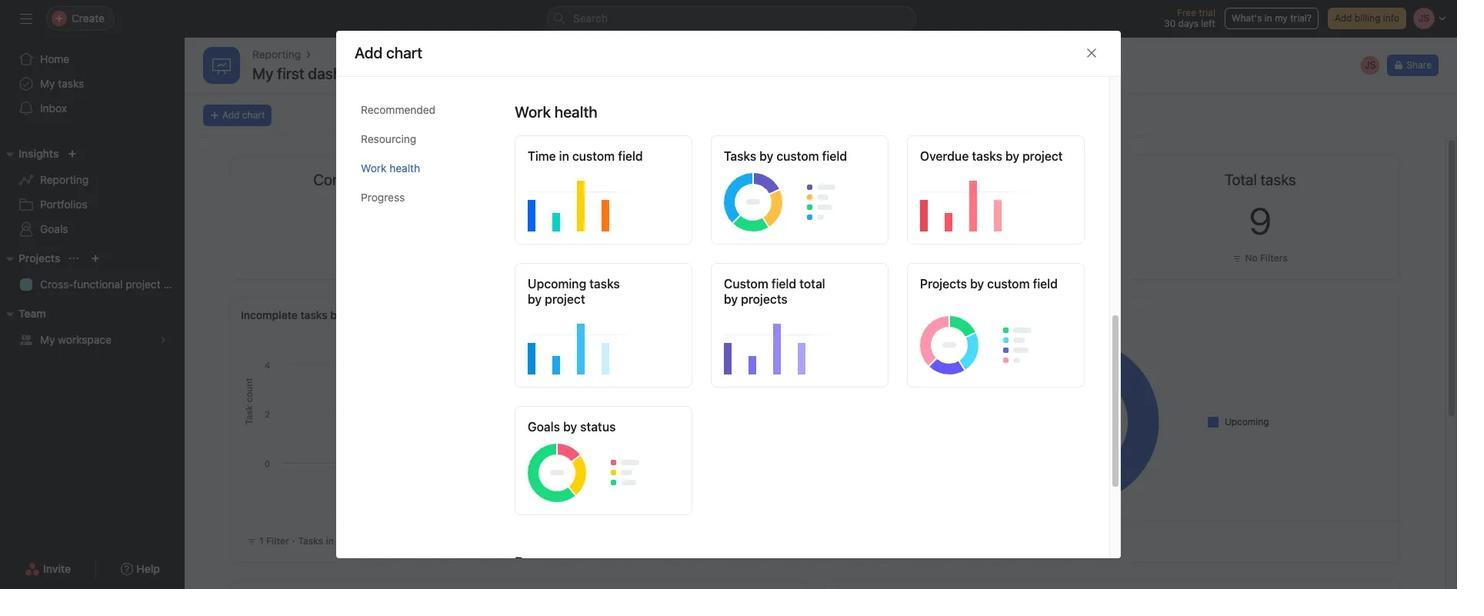 Task type: vqa. For each thing, say whether or not it's contained in the screenshot.
goals
yes



Task type: describe. For each thing, give the bounding box(es) containing it.
inbox link
[[9, 96, 175, 121]]

tasks for incomplete
[[301, 309, 328, 322]]

team button
[[0, 305, 46, 323]]

projects for projects
[[18, 252, 60, 265]]

image of a multicolored donut chart image for projects
[[920, 313, 1077, 375]]

cross-functional project plan link
[[9, 272, 185, 297]]

reporting link inside insights element
[[9, 168, 175, 192]]

projects button
[[0, 249, 60, 268]]

1 filter for overdue tasks
[[955, 252, 985, 264]]

custom field for time in custom field
[[572, 149, 643, 163]]

search list box
[[547, 6, 917, 31]]

no filters button
[[1229, 251, 1292, 266]]

tasks for my
[[58, 77, 84, 90]]

share button
[[1388, 55, 1439, 76]]

insights element
[[0, 140, 185, 245]]

days
[[1179, 18, 1199, 29]]

upcoming tasks by project button
[[515, 263, 693, 388]]

tasks for upcoming
[[590, 277, 620, 291]]

portfolios
[[40, 198, 87, 211]]

by status
[[563, 420, 616, 434]]

my
[[1275, 12, 1288, 24]]

no filters
[[1245, 252, 1288, 264]]

image of a multicolored donut chart image for tasks
[[724, 170, 881, 232]]

home
[[40, 52, 69, 65]]

share
[[1407, 59, 1432, 71]]

trial?
[[1291, 12, 1312, 24]]

my for my tasks
[[40, 77, 55, 90]]

incomplete tasks
[[610, 171, 724, 189]]

by project for incomplete tasks by project
[[330, 309, 382, 322]]

goals by status button
[[515, 406, 693, 516]]

projects by custom field
[[920, 277, 1058, 291]]

what's in my trial?
[[1232, 12, 1312, 24]]

insights button
[[0, 145, 59, 163]]

my first dashboard
[[252, 65, 382, 82]]

in for tasks
[[326, 536, 334, 547]]

tasks for overdue
[[972, 149, 1003, 163]]

project
[[126, 278, 161, 291]]

tasks by custom field button
[[711, 135, 889, 245]]

search button
[[547, 6, 917, 31]]

what's in my trial? button
[[1225, 8, 1319, 29]]

inbox
[[40, 102, 67, 115]]

projects for projects by custom field
[[920, 277, 967, 291]]

info
[[1384, 12, 1400, 24]]

recommended button
[[361, 95, 490, 125]]

add for add chart
[[222, 109, 240, 121]]

image of a multicolored donut chart image for goals
[[528, 441, 685, 502]]

completed tasks
[[313, 171, 427, 189]]

add chart
[[222, 109, 265, 121]]

0 vertical spatial reporting link
[[252, 46, 301, 63]]

this month
[[976, 309, 1030, 322]]

status
[[941, 309, 973, 322]]

custom field for tasks by custom field
[[777, 149, 847, 163]]

9 button
[[1249, 199, 1272, 242]]

cross-
[[40, 278, 73, 291]]

first dashboard
[[277, 65, 382, 82]]

teams element
[[0, 300, 185, 356]]

hide sidebar image
[[20, 12, 32, 25]]

1 horizontal spatial progress
[[515, 554, 576, 572]]

tasks for tasks by custom field
[[724, 149, 757, 163]]

work health button
[[361, 154, 490, 183]]

filter for incomplete tasks
[[665, 252, 688, 264]]

by for tasks by completion status this month
[[866, 309, 879, 322]]

my for my workspace
[[40, 333, 55, 346]]

my for my first dashboard
[[252, 65, 274, 82]]

time
[[528, 149, 556, 163]]

time in custom field button
[[515, 135, 693, 245]]

image of a blue column chart image
[[528, 313, 685, 375]]

image of a purple column chart image
[[724, 313, 881, 375]]

work
[[361, 162, 387, 175]]

tasks by completion status this month
[[835, 309, 1030, 322]]

time in custom field
[[528, 149, 643, 163]]

overdue tasks by project
[[920, 149, 1063, 163]]

0 for overdue tasks
[[953, 199, 975, 242]]

my workspace link
[[9, 328, 175, 352]]

health
[[390, 162, 420, 175]]

no
[[1245, 252, 1258, 264]]

overdue tasks
[[915, 171, 1012, 189]]

custom
[[724, 277, 769, 291]]

1 vertical spatial workspace
[[352, 536, 400, 547]]

30
[[1164, 18, 1176, 29]]

work health
[[515, 103, 598, 121]]

my workspace
[[40, 333, 112, 346]]

1 for overdue tasks
[[955, 252, 959, 264]]

filters
[[1260, 252, 1288, 264]]

in for what's
[[1265, 12, 1273, 24]]

total
[[800, 277, 826, 291]]

incomplete tasks by project
[[241, 309, 382, 322]]

custom field total by projects
[[724, 277, 826, 306]]

projects element
[[0, 245, 185, 300]]

completion
[[881, 309, 938, 322]]



Task type: locate. For each thing, give the bounding box(es) containing it.
close image
[[1086, 47, 1098, 60]]

0 vertical spatial progress
[[361, 191, 405, 204]]

tasks
[[58, 77, 84, 90], [972, 149, 1003, 163], [590, 277, 620, 291], [301, 309, 328, 322]]

tasks up overdue tasks
[[972, 149, 1003, 163]]

tasks down the home
[[58, 77, 84, 90]]

add chart button
[[203, 105, 272, 126]]

tasks right incomplete
[[301, 309, 328, 322]]

invite
[[43, 563, 71, 576]]

goals inside insights element
[[40, 222, 68, 235]]

by project for overdue tasks by project
[[1006, 149, 1063, 163]]

goals for goals by status
[[528, 420, 560, 434]]

by inside tasks by custom field button
[[760, 149, 774, 163]]

reporting up my first dashboard
[[252, 48, 301, 61]]

progress button
[[361, 183, 490, 212]]

1 vertical spatial reporting link
[[9, 168, 175, 192]]

resourcing
[[361, 132, 417, 145]]

2 horizontal spatial in
[[1265, 12, 1273, 24]]

custom field inside projects by custom field button
[[988, 277, 1058, 291]]

1 vertical spatial progress
[[515, 554, 576, 572]]

upcoming tasks by project
[[528, 277, 620, 306]]

add billing info button
[[1328, 8, 1407, 29]]

image of a multicolored donut chart image down overdue tasks by project
[[920, 170, 1077, 232]]

progress
[[361, 191, 405, 204], [515, 554, 576, 572]]

projects up tasks by completion status this month
[[920, 277, 967, 291]]

0 down overdue tasks
[[953, 199, 975, 242]]

0 button down overdue tasks
[[953, 199, 975, 242]]

free
[[1177, 7, 1197, 18]]

1 horizontal spatial 1
[[658, 252, 663, 264]]

add left "billing"
[[1335, 12, 1352, 24]]

plan
[[163, 278, 185, 291]]

1 filter button
[[642, 251, 692, 266], [939, 251, 989, 266]]

0
[[359, 199, 381, 242], [953, 199, 975, 242]]

0 vertical spatial add
[[1335, 12, 1352, 24]]

1 horizontal spatial projects
[[920, 277, 967, 291]]

0 vertical spatial workspace
[[58, 333, 112, 346]]

2 1 filter button from the left
[[939, 251, 989, 266]]

custom field total by projects button
[[711, 263, 889, 388]]

0 horizontal spatial 0 button
[[359, 199, 381, 242]]

0 vertical spatial tasks
[[724, 149, 757, 163]]

2 horizontal spatial by project
[[1006, 149, 1063, 163]]

1 horizontal spatial filter
[[665, 252, 688, 264]]

progress inside button
[[361, 191, 405, 204]]

reporting
[[252, 48, 301, 61], [40, 173, 89, 186]]

1 vertical spatial reporting
[[40, 173, 89, 186]]

js
[[1365, 59, 1376, 71]]

0 horizontal spatial workspace
[[58, 333, 112, 346]]

1 horizontal spatial 0 button
[[953, 199, 975, 242]]

1
[[658, 252, 663, 264], [955, 252, 959, 264], [259, 536, 264, 547]]

1 0 button from the left
[[359, 199, 381, 242]]

0 horizontal spatial 1 filter
[[259, 536, 289, 547]]

0 vertical spatial upcoming
[[528, 277, 587, 291]]

2 0 from the left
[[953, 199, 975, 242]]

0 vertical spatial projects
[[18, 252, 60, 265]]

reporting up 'portfolios'
[[40, 173, 89, 186]]

1 horizontal spatial goals
[[528, 420, 560, 434]]

by inside projects by custom field button
[[970, 277, 984, 291]]

custom field
[[572, 149, 643, 163], [777, 149, 847, 163], [988, 277, 1058, 291]]

0 horizontal spatial progress
[[361, 191, 405, 204]]

by project
[[1006, 149, 1063, 163], [528, 292, 585, 306], [330, 309, 382, 322]]

2 vertical spatial in
[[326, 536, 334, 547]]

add inside button
[[1335, 12, 1352, 24]]

by
[[760, 149, 774, 163], [970, 277, 984, 291], [866, 309, 879, 322]]

image of a multicolored donut chart image inside the overdue tasks by project button
[[920, 170, 1077, 232]]

2 vertical spatial by project
[[330, 309, 382, 322]]

1 horizontal spatial tasks
[[724, 149, 757, 163]]

custom field inside time in custom field button
[[572, 149, 643, 163]]

add to starred image
[[412, 68, 424, 80]]

0 vertical spatial in
[[1265, 12, 1273, 24]]

0 horizontal spatial 1 filter button
[[642, 251, 692, 266]]

add left chart
[[222, 109, 240, 121]]

image of a multicolored donut chart image inside goals by status button
[[528, 441, 685, 502]]

recommended
[[361, 103, 436, 116]]

reporting link
[[252, 46, 301, 63], [9, 168, 175, 192]]

2 horizontal spatial 1
[[955, 252, 959, 264]]

tasks up image of a blue column chart
[[590, 277, 620, 291]]

projects inside button
[[920, 277, 967, 291]]

1 horizontal spatial in
[[559, 149, 569, 163]]

goals down 'portfolios'
[[40, 222, 68, 235]]

by for tasks by custom field
[[760, 149, 774, 163]]

resourcing button
[[361, 125, 490, 154]]

my tasks link
[[9, 72, 175, 96]]

custom field for projects by custom field
[[988, 277, 1058, 291]]

image of a multicolored donut chart image down tasks by custom field
[[724, 170, 881, 232]]

js button
[[1360, 55, 1382, 76]]

in for time
[[559, 149, 569, 163]]

0 horizontal spatial tasks
[[298, 536, 323, 547]]

portfolios link
[[9, 192, 175, 217]]

add inside 'button'
[[222, 109, 240, 121]]

1 filter button for incomplete tasks
[[642, 251, 692, 266]]

upcoming
[[528, 277, 587, 291], [1225, 416, 1269, 427]]

total tasks
[[1225, 171, 1296, 189]]

left
[[1202, 18, 1216, 29]]

goals link
[[9, 217, 175, 242]]

overdue
[[920, 149, 969, 163]]

field
[[772, 277, 797, 291]]

by projects
[[724, 292, 788, 306]]

global element
[[0, 38, 185, 130]]

home link
[[9, 47, 175, 72]]

goals inside button
[[528, 420, 560, 434]]

invite button
[[15, 556, 81, 583]]

tasks in my workspace
[[298, 536, 400, 547]]

1 vertical spatial goals
[[528, 420, 560, 434]]

show options image
[[390, 68, 402, 80]]

by project inside upcoming tasks by project
[[528, 292, 585, 306]]

1 filter button for overdue tasks
[[939, 251, 989, 266]]

cross-functional project plan
[[40, 278, 185, 291]]

1 horizontal spatial upcoming
[[1225, 416, 1269, 427]]

1 horizontal spatial reporting
[[252, 48, 301, 61]]

1 0 from the left
[[359, 199, 381, 242]]

1 horizontal spatial add
[[1335, 12, 1352, 24]]

reporting link up my first dashboard
[[252, 46, 301, 63]]

2 horizontal spatial filter
[[962, 252, 985, 264]]

tasks inside global element
[[58, 77, 84, 90]]

my
[[252, 65, 274, 82], [40, 77, 55, 90], [40, 333, 55, 346], [336, 536, 350, 547]]

1 horizontal spatial 0
[[953, 199, 975, 242]]

0 down completed tasks
[[359, 199, 381, 242]]

1 horizontal spatial custom field
[[777, 149, 847, 163]]

1 horizontal spatial workspace
[[352, 536, 400, 547]]

2 vertical spatial by
[[866, 309, 879, 322]]

0 vertical spatial reporting
[[252, 48, 301, 61]]

by project inside the overdue tasks by project button
[[1006, 149, 1063, 163]]

0 horizontal spatial filter
[[266, 536, 289, 547]]

tasks for tasks in my workspace
[[298, 536, 323, 547]]

image of a multicolored donut chart image
[[724, 170, 881, 232], [920, 170, 1077, 232], [920, 313, 1077, 375], [528, 441, 685, 502]]

1 vertical spatial projects
[[920, 277, 967, 291]]

1 vertical spatial by project
[[528, 292, 585, 306]]

1 horizontal spatial reporting link
[[252, 46, 301, 63]]

0 horizontal spatial add
[[222, 109, 240, 121]]

in inside button
[[559, 149, 569, 163]]

1 horizontal spatial by
[[866, 309, 879, 322]]

billing
[[1355, 12, 1381, 24]]

add for add billing info
[[1335, 12, 1352, 24]]

tasks inside upcoming tasks by project
[[590, 277, 620, 291]]

image of a multicolored donut chart image for overdue
[[920, 170, 1077, 232]]

team
[[18, 307, 46, 320]]

1 1 filter button from the left
[[642, 251, 692, 266]]

incomplete
[[241, 309, 298, 322]]

0 horizontal spatial 1
[[259, 536, 264, 547]]

my tasks
[[40, 77, 84, 90]]

filter
[[665, 252, 688, 264], [962, 252, 985, 264], [266, 536, 289, 547]]

by for projects by custom field
[[970, 277, 984, 291]]

upcoming inside upcoming tasks by project
[[528, 277, 587, 291]]

image of a multicolored donut chart image inside projects by custom field button
[[920, 313, 1077, 375]]

custom field inside tasks by custom field button
[[777, 149, 847, 163]]

1 for incomplete tasks
[[658, 252, 663, 264]]

2 horizontal spatial by
[[970, 277, 984, 291]]

goals by status
[[528, 420, 616, 434]]

0 button for overdue tasks
[[953, 199, 975, 242]]

0 button
[[359, 199, 381, 242], [953, 199, 975, 242]]

image of a multicolored donut chart image down projects by custom field
[[920, 313, 1077, 375]]

1 vertical spatial add
[[222, 109, 240, 121]]

image of a multicolored donut chart image inside tasks by custom field button
[[724, 170, 881, 232]]

0 vertical spatial by
[[760, 149, 774, 163]]

goals left by status
[[528, 420, 560, 434]]

1 vertical spatial by
[[970, 277, 984, 291]]

9
[[1249, 199, 1272, 242]]

1 vertical spatial upcoming
[[1225, 416, 1269, 427]]

0 horizontal spatial custom field
[[572, 149, 643, 163]]

1 filter for incomplete tasks
[[658, 252, 688, 264]]

report image
[[212, 56, 231, 75]]

tasks inside button
[[724, 149, 757, 163]]

image of a multicolored column chart image
[[528, 170, 685, 232]]

2 horizontal spatial tasks
[[835, 309, 863, 322]]

upcoming for upcoming
[[1225, 416, 1269, 427]]

1 horizontal spatial 1 filter
[[658, 252, 688, 264]]

chart
[[242, 109, 265, 121]]

tasks
[[724, 149, 757, 163], [835, 309, 863, 322], [298, 536, 323, 547]]

upcoming for upcoming tasks by project
[[528, 277, 587, 291]]

goals
[[40, 222, 68, 235], [528, 420, 560, 434]]

0 horizontal spatial upcoming
[[528, 277, 587, 291]]

projects
[[18, 252, 60, 265], [920, 277, 967, 291]]

0 horizontal spatial 0
[[359, 199, 381, 242]]

in inside button
[[1265, 12, 1273, 24]]

by project for upcoming tasks by project
[[528, 292, 585, 306]]

0 vertical spatial goals
[[40, 222, 68, 235]]

1 vertical spatial tasks
[[835, 309, 863, 322]]

0 horizontal spatial projects
[[18, 252, 60, 265]]

work health
[[361, 162, 420, 175]]

tasks inside button
[[972, 149, 1003, 163]]

0 horizontal spatial goals
[[40, 222, 68, 235]]

my inside global element
[[40, 77, 55, 90]]

free trial 30 days left
[[1164, 7, 1216, 29]]

insights
[[18, 147, 59, 160]]

in
[[1265, 12, 1273, 24], [559, 149, 569, 163], [326, 536, 334, 547]]

projects by custom field button
[[907, 263, 1085, 388]]

0 horizontal spatial in
[[326, 536, 334, 547]]

add chart
[[355, 44, 423, 62]]

0 button down completed tasks
[[359, 199, 381, 242]]

0 for completed tasks
[[359, 199, 381, 242]]

0 button for completed tasks
[[359, 199, 381, 242]]

overdue tasks by project button
[[907, 135, 1085, 245]]

2 vertical spatial tasks
[[298, 536, 323, 547]]

2 horizontal spatial custom field
[[988, 277, 1058, 291]]

tasks for tasks by completion status this month
[[835, 309, 863, 322]]

my inside 'link'
[[40, 333, 55, 346]]

workspace inside 'link'
[[58, 333, 112, 346]]

trial
[[1199, 7, 1216, 18]]

what's
[[1232, 12, 1262, 24]]

projects up cross-
[[18, 252, 60, 265]]

0 horizontal spatial reporting link
[[9, 168, 175, 192]]

filter for overdue tasks
[[962, 252, 985, 264]]

1 horizontal spatial 1 filter button
[[939, 251, 989, 266]]

0 horizontal spatial reporting
[[40, 173, 89, 186]]

tasks by custom field
[[724, 149, 847, 163]]

0 horizontal spatial by
[[760, 149, 774, 163]]

functional
[[73, 278, 123, 291]]

1 vertical spatial in
[[559, 149, 569, 163]]

0 horizontal spatial by project
[[330, 309, 382, 322]]

2 horizontal spatial 1 filter
[[955, 252, 985, 264]]

image of a multicolored donut chart image down by status
[[528, 441, 685, 502]]

projects inside dropdown button
[[18, 252, 60, 265]]

goals for goals
[[40, 222, 68, 235]]

search
[[573, 12, 608, 25]]

2 0 button from the left
[[953, 199, 975, 242]]

1 horizontal spatial by project
[[528, 292, 585, 306]]

reporting inside insights element
[[40, 173, 89, 186]]

reporting link up 'portfolios'
[[9, 168, 175, 192]]

0 vertical spatial by project
[[1006, 149, 1063, 163]]

add billing info
[[1335, 12, 1400, 24]]

1 filter
[[658, 252, 688, 264], [955, 252, 985, 264], [259, 536, 289, 547]]



